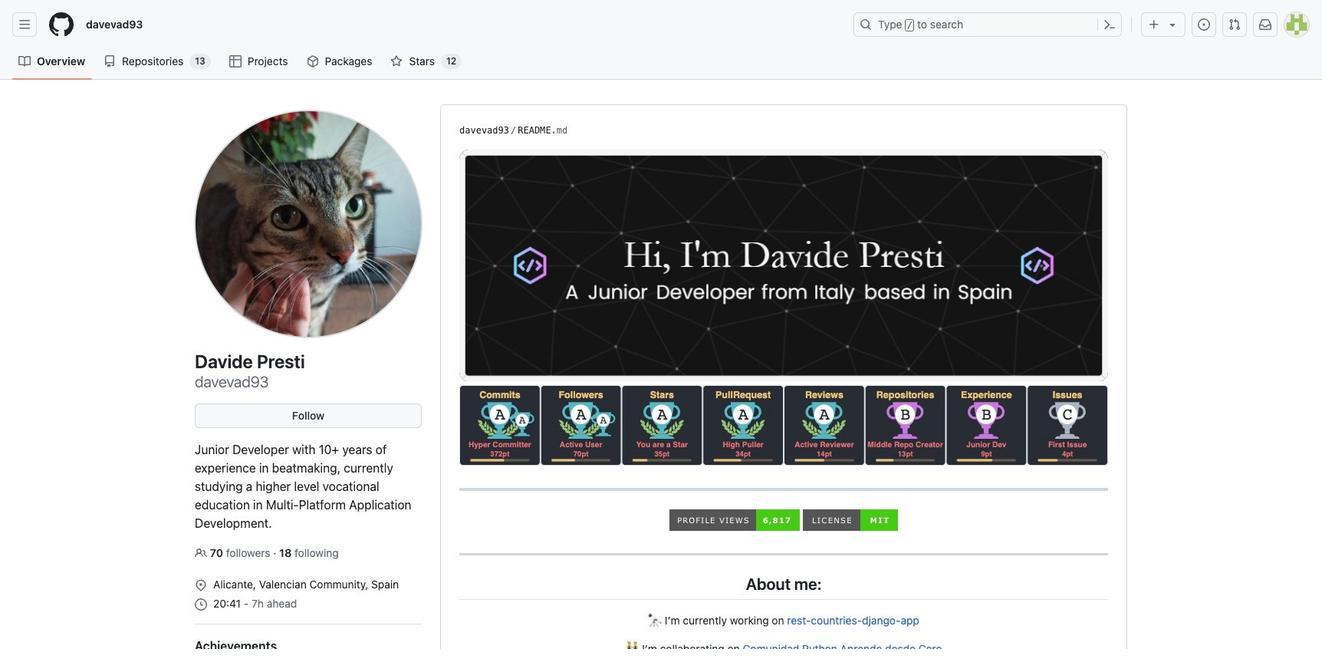 Task type: describe. For each thing, give the bounding box(es) containing it.
home location: alicante, valencian community, spain element
[[195, 573, 422, 592]]

package image
[[307, 55, 319, 68]]

star image
[[391, 55, 403, 68]]

Follow davevad93 submit
[[195, 404, 422, 428]]

homepage image
[[49, 12, 74, 37]]

people image
[[195, 547, 207, 559]]

triangle down image
[[1167, 18, 1179, 31]]

view davevad93's full-sized avatar image
[[195, 110, 422, 338]]

book image
[[18, 55, 31, 68]]

inbox image
[[1260, 18, 1272, 31]]

location image
[[195, 579, 207, 592]]



Task type: vqa. For each thing, say whether or not it's contained in the screenshot.
the clock "icon"
yes



Task type: locate. For each thing, give the bounding box(es) containing it.
git pull request image
[[1229, 18, 1241, 31]]

command palette image
[[1104, 18, 1116, 31]]

repo image
[[104, 55, 116, 68]]

table image
[[229, 55, 241, 68]]

issue opened image
[[1199, 18, 1211, 31]]

clock image
[[195, 598, 207, 611]]

davevad93 image
[[460, 385, 1109, 466]]

banner
[[0, 0, 1323, 80]]



